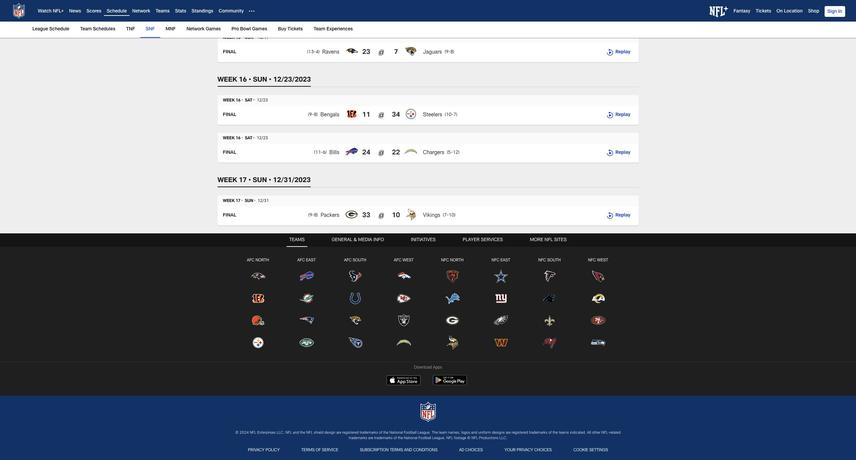 Task type: locate. For each thing, give the bounding box(es) containing it.
1 sun · from the top
[[245, 36, 256, 40]]

0 vertical spatial nfl at image
[[377, 49, 385, 57]]

8)
[[450, 50, 454, 55], [314, 113, 318, 117], [314, 213, 318, 218]]

nfl at image left 34
[[377, 111, 385, 119]]

nfl replay image
[[606, 49, 614, 57]]

footage
[[454, 436, 466, 440]]

east for nfc east
[[500, 258, 510, 263]]

2 nfl replay image from the top
[[606, 149, 614, 157]]

0 horizontal spatial north
[[255, 258, 269, 263]]

8) for 7
[[450, 50, 454, 55]]

0 horizontal spatial west
[[402, 258, 414, 263]]

games up 12/17
[[252, 27, 267, 32]]

north up chicago bears image
[[450, 258, 464, 263]]

3 replay from the top
[[615, 151, 630, 155]]

0 vertical spatial sun ·
[[245, 36, 256, 40]]

west up denver broncos image
[[402, 258, 414, 263]]

green bay packers image
[[445, 313, 460, 328]]

nfl left shield
[[306, 431, 313, 435]]

© left 2024
[[235, 431, 239, 435]]

bengals logo image
[[345, 107, 358, 121]]

network games
[[186, 27, 221, 32]]

8) left packers
[[314, 213, 318, 218]]

new york jets image
[[299, 335, 314, 350]]

2 nfc from the left
[[492, 258, 499, 263]]

1 horizontal spatial teams
[[289, 238, 305, 243]]

2 choices from the left
[[534, 448, 552, 452]]

3 nfl at image from the top
[[377, 149, 385, 157]]

chicago bears image
[[445, 269, 460, 284]]

the up subscription
[[383, 431, 388, 435]]

sun · right 17 ·
[[245, 199, 256, 203]]

2 replay link from the top
[[606, 111, 630, 119]]

teams for "teams" button
[[289, 238, 305, 243]]

more
[[530, 238, 543, 243]]

network up snf link
[[132, 9, 150, 14]]

are right the designs
[[506, 431, 511, 435]]

1 south from the left
[[353, 258, 366, 263]]

network games link
[[184, 22, 223, 37]]

2 horizontal spatial are
[[506, 431, 511, 435]]

teams up afc east
[[289, 238, 305, 243]]

0 vertical spatial week 16 · sat · 12/23
[[223, 99, 268, 103]]

(9-8) left packers
[[308, 213, 318, 218]]

4 replay from the top
[[615, 213, 630, 218]]

week 16 · sat · 12/23
[[223, 99, 268, 103], [223, 136, 268, 140]]

general
[[332, 238, 352, 243]]

general & media info
[[332, 238, 384, 243]]

1 vertical spatial sun
[[253, 77, 267, 84]]

pro bowl games link
[[229, 22, 270, 37]]

1 nfl replay image from the top
[[606, 111, 614, 119]]

are
[[336, 431, 341, 435], [506, 431, 511, 435], [368, 436, 373, 440]]

nfl at image right 23
[[377, 49, 385, 57]]

initiatives button
[[408, 233, 438, 247]]

3 sun from the top
[[253, 177, 267, 184]]

week 15 • sun • 12/17/2023
[[217, 14, 311, 21]]

apps
[[433, 366, 442, 370]]

2 12/23 from the top
[[257, 136, 268, 140]]

llc. right enterprises
[[277, 431, 284, 435]]

week 16 • sun • 12/23/2023
[[217, 77, 311, 84]]

4 final from the top
[[223, 213, 236, 218]]

(9-8) right jaguars
[[445, 50, 454, 55]]

1 final from the top
[[223, 50, 236, 55]]

vikings logo image
[[404, 208, 418, 221]]

the
[[432, 431, 438, 435]]

registered right design
[[342, 431, 359, 435]]

2 privacy from the left
[[517, 448, 533, 452]]

&
[[354, 238, 357, 243]]

nfl replay image
[[606, 111, 614, 119], [606, 149, 614, 157], [606, 212, 614, 220]]

scores link
[[86, 9, 101, 14]]

2 nfl at image from the top
[[377, 111, 385, 119]]

network down standings
[[186, 27, 205, 32]]

teams left stats link
[[156, 9, 170, 14]]

south for afc south
[[353, 258, 366, 263]]

tickets left on
[[756, 9, 771, 14]]

8) left bengals
[[314, 113, 318, 117]]

3 final from the top
[[223, 151, 236, 155]]

2 vertical spatial (9-8)
[[308, 213, 318, 218]]

and
[[293, 431, 299, 435], [471, 431, 477, 435], [404, 448, 412, 452]]

nfc up chicago bears image
[[441, 258, 449, 263]]

week 16 · sat · 12/23 for 24
[[223, 136, 268, 140]]

nfl right enterprises
[[285, 431, 292, 435]]

team left schedules
[[80, 27, 92, 32]]

1 nfc from the left
[[441, 258, 449, 263]]

chargers logo image
[[404, 145, 418, 159]]

1 choices from the left
[[465, 448, 483, 452]]

nfc up atlanta falcons icon
[[538, 258, 546, 263]]

footer
[[0, 233, 856, 460]]

0 horizontal spatial games
[[206, 27, 221, 32]]

0 vertical spatial league.
[[418, 431, 431, 435]]

12/17
[[258, 36, 269, 40]]

3 nfc from the left
[[538, 258, 546, 263]]

0 horizontal spatial tickets
[[287, 27, 303, 32]]

2 final from the top
[[223, 113, 236, 117]]

terms right subscription
[[390, 448, 403, 452]]

1 horizontal spatial ©
[[467, 436, 470, 440]]

nfl left sites
[[545, 238, 553, 243]]

1 terms from the left
[[301, 448, 315, 452]]

1 vertical spatial tickets
[[287, 27, 303, 32]]

nfl at image for 11
[[377, 111, 385, 119]]

denver broncos image
[[396, 269, 411, 284]]

kansas city chiefs image
[[396, 291, 411, 306]]

on location link
[[776, 9, 803, 14]]

league.
[[418, 431, 431, 435], [432, 436, 445, 440]]

2 vertical spatial (9-
[[308, 213, 314, 218]]

las vegas raiders image
[[396, 313, 411, 328]]

(9- right jaguars
[[445, 50, 450, 55]]

privacy right your on the right bottom of page
[[517, 448, 533, 452]]

schedule up schedules
[[107, 9, 127, 14]]

final for 15
[[223, 50, 236, 55]]

sign in button
[[825, 6, 845, 17]]

games down standings link
[[206, 27, 221, 32]]

1 vertical spatial nfl at image
[[377, 111, 385, 119]]

nfc up arizona cardinals image
[[588, 258, 596, 263]]

page main content main content
[[0, 0, 856, 225]]

2 registered from the left
[[512, 431, 528, 435]]

2 afc from the left
[[297, 258, 305, 263]]

• up 12/31
[[269, 177, 271, 184]]

1 vertical spatial network
[[186, 27, 205, 32]]

1 team from the left
[[80, 27, 92, 32]]

privacy policy link
[[245, 446, 282, 455]]

8) for 33
[[314, 213, 318, 218]]

teams
[[156, 9, 170, 14], [289, 238, 305, 243]]

design
[[324, 431, 335, 435]]

initiatives
[[411, 238, 436, 243]]

0 horizontal spatial football
[[404, 431, 417, 435]]

8) right jaguars
[[450, 50, 454, 55]]

1 vertical spatial week 16 · sat · 12/23
[[223, 136, 268, 140]]

tab list containing teams
[[0, 233, 856, 362]]

replay for 7
[[615, 50, 630, 55]]

3 replay link from the top
[[606, 149, 630, 157]]

12/31
[[258, 199, 269, 203]]

designs
[[492, 431, 505, 435]]

1 horizontal spatial terms
[[390, 448, 403, 452]]

registered up your privacy choices
[[512, 431, 528, 435]]

0 vertical spatial sat ·
[[245, 99, 255, 103]]

1 vertical spatial 16 ·
[[236, 136, 243, 140]]

south for nfc south
[[547, 258, 561, 263]]

replay link
[[606, 49, 630, 57], [606, 111, 630, 119], [606, 149, 630, 157], [606, 212, 630, 220]]

2 sat · from the top
[[245, 136, 255, 140]]

0 vertical spatial 16 ·
[[236, 99, 243, 103]]

subscription terms and conditions link
[[357, 446, 440, 455]]

team for team schedules
[[80, 27, 92, 32]]

17 ·
[[236, 199, 243, 203]]

1 vertical spatial sun ·
[[245, 199, 256, 203]]

(13-
[[307, 50, 316, 55]]

2 week 16 · sat · 12/23 from the top
[[223, 136, 268, 140]]

1 sat · from the top
[[245, 99, 255, 103]]

1 horizontal spatial team
[[314, 27, 325, 32]]

sun
[[253, 14, 267, 21], [253, 77, 267, 84], [253, 177, 267, 184]]

east up buffalo bills icon
[[306, 258, 316, 263]]

2 games from the left
[[252, 27, 267, 32]]

schedule down nfl+
[[49, 27, 69, 32]]

0 vertical spatial sun
[[253, 14, 267, 21]]

east up dallas cowboys icon
[[500, 258, 510, 263]]

teams inside banner
[[156, 9, 170, 14]]

afc east
[[297, 258, 316, 263]]

tickets down 12/17/2023
[[287, 27, 303, 32]]

new orleans saints image
[[542, 313, 557, 328]]

watch nfl+
[[38, 9, 64, 14]]

1 horizontal spatial games
[[252, 27, 267, 32]]

0 vertical spatial (9-
[[445, 50, 450, 55]]

1 horizontal spatial network
[[186, 27, 205, 32]]

1 north from the left
[[255, 258, 269, 263]]

and left 'conditions'
[[404, 448, 412, 452]]

sun right 16
[[253, 77, 267, 84]]

0 horizontal spatial east
[[306, 258, 316, 263]]

east
[[306, 258, 316, 263], [500, 258, 510, 263]]

buy tickets
[[278, 27, 303, 32]]

1 horizontal spatial schedule
[[107, 9, 127, 14]]

afc
[[247, 258, 254, 263], [297, 258, 305, 263], [344, 258, 352, 263], [394, 258, 401, 263]]

0 horizontal spatial team
[[80, 27, 92, 32]]

choices right your on the right bottom of page
[[534, 448, 552, 452]]

2 sun from the top
[[253, 77, 267, 84]]

0 vertical spatial schedule
[[107, 9, 127, 14]]

7)
[[453, 113, 457, 117]]

(9-8) for 11
[[308, 113, 318, 117]]

west
[[402, 258, 414, 263], [597, 258, 608, 263]]

© down logos
[[467, 436, 470, 440]]

1 horizontal spatial north
[[450, 258, 464, 263]]

0 horizontal spatial teams
[[156, 9, 170, 14]]

1 12/23 from the top
[[257, 99, 268, 103]]

2 team from the left
[[314, 27, 325, 32]]

2 terms from the left
[[390, 448, 403, 452]]

north up "baltimore ravens" icon
[[255, 258, 269, 263]]

snf link
[[143, 22, 157, 37]]

2 south from the left
[[547, 258, 561, 263]]

1 vertical spatial sat ·
[[245, 136, 255, 140]]

network for network games
[[186, 27, 205, 32]]

1 horizontal spatial privacy
[[517, 448, 533, 452]]

vikings
[[423, 213, 440, 219]]

banner containing watch nfl+
[[0, 0, 856, 38]]

week 16 · sat · 12/23 for 11
[[223, 99, 268, 103]]

0 horizontal spatial terms
[[301, 448, 315, 452]]

(9- left bengals
[[308, 113, 314, 117]]

(9-
[[445, 50, 450, 55], [308, 113, 314, 117], [308, 213, 314, 218]]

16
[[239, 77, 247, 84]]

llc. down the designs
[[500, 436, 507, 440]]

2 replay from the top
[[615, 113, 630, 117]]

2 west from the left
[[597, 258, 608, 263]]

football
[[404, 431, 417, 435], [418, 436, 431, 440]]

afc north
[[247, 258, 269, 263]]

• up 12/17
[[269, 14, 271, 21]]

football up subscription terms and conditions
[[404, 431, 417, 435]]

0 horizontal spatial national
[[389, 431, 403, 435]]

of left teams
[[548, 431, 552, 435]]

nfc for nfc west
[[588, 258, 596, 263]]

nfc up dallas cowboys icon
[[492, 258, 499, 263]]

0 horizontal spatial choices
[[465, 448, 483, 452]]

cleveland browns image
[[251, 313, 265, 328]]

2 16 · from the top
[[236, 136, 243, 140]]

6)
[[323, 151, 327, 155]]

privacy
[[248, 448, 264, 452], [517, 448, 533, 452]]

sun · down pro bowl games
[[245, 36, 256, 40]]

2 vertical spatial sun
[[253, 177, 267, 184]]

dallas cowboys image
[[493, 269, 508, 284]]

0 horizontal spatial south
[[353, 258, 366, 263]]

nfl+ image
[[710, 6, 728, 17]]

watch nfl+ link
[[38, 9, 64, 14]]

service
[[322, 448, 338, 452]]

west up arizona cardinals image
[[597, 258, 608, 263]]

cincinnati bengals image
[[251, 291, 265, 306]]

2 east from the left
[[500, 258, 510, 263]]

scores
[[86, 9, 101, 14]]

afc up houston texans icon
[[344, 258, 352, 263]]

1 vertical spatial league.
[[432, 436, 445, 440]]

terms down shield
[[301, 448, 315, 452]]

1 horizontal spatial choices
[[534, 448, 552, 452]]

are right design
[[336, 431, 341, 435]]

1 horizontal spatial llc.
[[500, 436, 507, 440]]

0 horizontal spatial ©
[[235, 431, 239, 435]]

0 horizontal spatial schedule
[[49, 27, 69, 32]]

1 week 16 · sat · 12/23 from the top
[[223, 99, 268, 103]]

afc up buffalo bills icon
[[297, 258, 305, 263]]

player services button
[[460, 233, 506, 247]]

3 nfl replay image from the top
[[606, 212, 614, 220]]

nfc north
[[441, 258, 464, 263]]

sun for 16
[[253, 77, 267, 84]]

washington commanders image
[[493, 335, 508, 350]]

2 north from the left
[[450, 258, 464, 263]]

the up subscription terms and conditions
[[398, 436, 403, 440]]

2 sun · from the top
[[245, 199, 256, 203]]

1 west from the left
[[402, 258, 414, 263]]

0 vertical spatial ©
[[235, 431, 239, 435]]

navigation
[[0, 247, 856, 358]]

teams inside "teams" button
[[289, 238, 305, 243]]

choices
[[465, 448, 483, 452], [534, 448, 552, 452]]

choices inside the your privacy choices link
[[534, 448, 552, 452]]

1 east from the left
[[306, 258, 316, 263]]

team
[[80, 27, 92, 32], [314, 27, 325, 32]]

1 nfl at image from the top
[[377, 49, 385, 57]]

of left service
[[316, 448, 321, 452]]

and right logos
[[471, 431, 477, 435]]

nfl at image for 23
[[377, 49, 385, 57]]

1 vertical spatial ©
[[467, 436, 470, 440]]

17
[[239, 177, 247, 184]]

0 vertical spatial nfl replay image
[[606, 111, 614, 119]]

2 vertical spatial nfl at image
[[377, 149, 385, 157]]

tab list
[[0, 233, 856, 362]]

0 vertical spatial 8)
[[450, 50, 454, 55]]

1 horizontal spatial football
[[418, 436, 431, 440]]

tnf link
[[123, 22, 138, 37]]

• down dots image at the top of page
[[249, 14, 251, 21]]

privacy policy
[[248, 448, 280, 452]]

1 vertical spatial 8)
[[314, 113, 318, 117]]

football up 'conditions'
[[418, 436, 431, 440]]

afc for afc north
[[247, 258, 254, 263]]

get it on google play image
[[431, 373, 469, 388]]

south up atlanta falcons icon
[[547, 258, 561, 263]]

0 horizontal spatial privacy
[[248, 448, 264, 452]]

0 vertical spatial teams
[[156, 9, 170, 14]]

0 horizontal spatial registered
[[342, 431, 359, 435]]

15
[[239, 14, 247, 21]]

league. left the
[[418, 431, 431, 435]]

1 vertical spatial 12/23
[[257, 136, 268, 140]]

sat · for 11
[[245, 99, 255, 103]]

0 vertical spatial network
[[132, 9, 150, 14]]

other
[[592, 431, 600, 435]]

0 vertical spatial 12/23
[[257, 99, 268, 103]]

team left experiences
[[314, 27, 325, 32]]

league. down the
[[432, 436, 445, 440]]

settings
[[589, 448, 608, 452]]

philadelphia eagles image
[[493, 313, 508, 328]]

2 vertical spatial nfl replay image
[[606, 212, 614, 220]]

of up subscription terms and conditions
[[394, 436, 397, 440]]

1 vertical spatial (9-
[[308, 113, 314, 117]]

sat · for 24
[[245, 136, 255, 140]]

south up houston texans icon
[[353, 258, 366, 263]]

nfl at image left 22
[[377, 149, 385, 157]]

nfl at image
[[377, 49, 385, 57], [377, 111, 385, 119], [377, 149, 385, 157]]

the left teams
[[553, 431, 558, 435]]

0 horizontal spatial llc.
[[277, 431, 284, 435]]

replay for 34
[[615, 113, 630, 117]]

1 replay link from the top
[[606, 49, 630, 57]]

1 registered from the left
[[342, 431, 359, 435]]

north for nfc north
[[450, 258, 464, 263]]

afc up "baltimore ravens" icon
[[247, 258, 254, 263]]

north
[[255, 258, 269, 263], [450, 258, 464, 263]]

0 vertical spatial (9-8)
[[445, 50, 454, 55]]

1 afc from the left
[[247, 258, 254, 263]]

productions
[[479, 436, 499, 440]]

sun right 17
[[253, 177, 267, 184]]

sun down dots image at the top of page
[[253, 14, 267, 21]]

4 replay link from the top
[[606, 212, 630, 220]]

nfc
[[441, 258, 449, 263], [492, 258, 499, 263], [538, 258, 546, 263], [588, 258, 596, 263]]

1 horizontal spatial west
[[597, 258, 608, 263]]

atlanta falcons image
[[542, 269, 557, 284]]

terms
[[301, 448, 315, 452], [390, 448, 403, 452]]

(9-8) for 33
[[308, 213, 318, 218]]

1 privacy from the left
[[248, 448, 264, 452]]

of inside 'link'
[[316, 448, 321, 452]]

standings
[[192, 9, 213, 14]]

week
[[217, 14, 237, 21], [223, 36, 235, 40], [217, 77, 237, 84], [223, 99, 235, 103], [223, 136, 235, 140], [217, 177, 237, 184], [223, 199, 235, 203]]

1 sun from the top
[[253, 14, 267, 21]]

3 afc from the left
[[344, 258, 352, 263]]

1 16 · from the top
[[236, 99, 243, 103]]

1 replay from the top
[[615, 50, 630, 55]]

4 afc from the left
[[394, 258, 401, 263]]

0 horizontal spatial network
[[132, 9, 150, 14]]

cookie settings
[[573, 448, 608, 452]]

llc.
[[277, 431, 284, 435], [500, 436, 507, 440]]

1 horizontal spatial registered
[[512, 431, 528, 435]]

0 vertical spatial tickets
[[756, 9, 771, 14]]

packers logo image
[[345, 208, 358, 221]]

(9-8) left bengals
[[308, 113, 318, 117]]

banner
[[0, 0, 856, 38]]

new england patriots image
[[299, 313, 314, 328]]

sun for 17
[[253, 177, 267, 184]]

pittsburgh steelers image
[[251, 335, 265, 350]]

1 vertical spatial nfl replay image
[[606, 149, 614, 157]]

nfl at image
[[377, 212, 385, 220]]

nfl+
[[53, 9, 64, 14]]

choices inside 'ad choices' "link"
[[465, 448, 483, 452]]

buy
[[278, 27, 286, 32]]

4 nfc from the left
[[588, 258, 596, 263]]

2 vertical spatial 8)
[[314, 213, 318, 218]]

4)
[[316, 50, 320, 55]]

1 vertical spatial teams
[[289, 238, 305, 243]]

replay link for 7
[[606, 49, 630, 57]]

1 vertical spatial (9-8)
[[308, 113, 318, 117]]

league
[[32, 27, 48, 32]]

are up subscription
[[368, 436, 373, 440]]

12/23
[[257, 99, 268, 103], [257, 136, 268, 140]]

1 horizontal spatial south
[[547, 258, 561, 263]]

privacy left policy
[[248, 448, 264, 452]]

1 horizontal spatial east
[[500, 258, 510, 263]]

afc up denver broncos image
[[394, 258, 401, 263]]

0 horizontal spatial league.
[[418, 431, 431, 435]]

0 horizontal spatial and
[[293, 431, 299, 435]]

los angeles rams image
[[591, 291, 605, 306]]

nfc for nfc south
[[538, 258, 546, 263]]

nfl image
[[417, 401, 439, 423]]

(9- left packers
[[308, 213, 314, 218]]

choices right "ad"
[[465, 448, 483, 452]]

12)
[[453, 151, 459, 155]]

location
[[784, 9, 803, 14]]

snf
[[146, 27, 155, 32]]

1 vertical spatial national
[[404, 436, 417, 440]]

and left shield
[[293, 431, 299, 435]]

detroit lions image
[[445, 291, 460, 306]]



Task type: vqa. For each thing, say whether or not it's contained in the screenshot.
stats LINK
yes



Task type: describe. For each thing, give the bounding box(es) containing it.
houston texans image
[[348, 269, 363, 284]]

2 horizontal spatial and
[[471, 431, 477, 435]]

bills logo image
[[345, 145, 358, 159]]

ravens logo image
[[345, 45, 358, 58]]

mnf
[[166, 27, 176, 32]]

tampa bay buccaneers image
[[542, 335, 557, 350]]

sign
[[827, 9, 837, 14]]

west for afc west
[[402, 258, 414, 263]]

teams link
[[156, 9, 170, 14]]

your
[[504, 448, 516, 452]]

names,
[[448, 431, 460, 435]]

sun for 15
[[253, 14, 267, 21]]

sun · for 17
[[245, 199, 256, 203]]

1 horizontal spatial national
[[404, 436, 417, 440]]

sign in
[[827, 9, 842, 14]]

replay link for 10
[[606, 212, 630, 220]]

teams
[[559, 431, 569, 435]]

team
[[439, 431, 447, 435]]

network for network
[[132, 9, 150, 14]]

10
[[392, 213, 400, 219]]

(10-
[[445, 113, 453, 117]]

steelers logo image
[[404, 107, 418, 121]]

22
[[392, 150, 400, 157]]

enterprises
[[257, 431, 276, 435]]

nfl at image for 24
[[377, 149, 385, 157]]

standings link
[[192, 9, 213, 14]]

fantasy
[[734, 9, 750, 14]]

ad
[[459, 448, 464, 452]]

all
[[587, 431, 591, 435]]

your privacy choices
[[504, 448, 552, 452]]

your privacy choices link
[[502, 446, 554, 455]]

nfc west
[[588, 258, 608, 263]]

1 vertical spatial llc.
[[500, 436, 507, 440]]

general & media info button
[[329, 233, 387, 247]]

los angeles chargers image
[[396, 335, 411, 350]]

afc for afc west
[[394, 258, 401, 263]]

0 vertical spatial national
[[389, 431, 403, 435]]

1 vertical spatial football
[[418, 436, 431, 440]]

footer containing teams
[[0, 233, 856, 460]]

1 horizontal spatial are
[[368, 436, 373, 440]]

12/23 for 24
[[257, 136, 268, 140]]

16 · for 24
[[236, 136, 243, 140]]

download on the apple store image
[[387, 375, 420, 385]]

media
[[358, 238, 372, 243]]

north for afc north
[[255, 258, 269, 263]]

terms of service link
[[299, 446, 341, 455]]

pro bowl games
[[232, 27, 267, 32]]

ad choices link
[[456, 446, 486, 455]]

jacksonville jaguars image
[[348, 313, 363, 328]]

west for nfc west
[[597, 258, 608, 263]]

team for team experiences
[[314, 27, 325, 32]]

cookie settings button
[[571, 446, 611, 455]]

shop
[[808, 9, 819, 14]]

(9- for 33
[[308, 213, 314, 218]]

team schedules link
[[77, 22, 118, 37]]

the left shield
[[300, 431, 305, 435]]

(5-
[[447, 151, 453, 155]]

navigation containing afc north
[[0, 247, 856, 358]]

1 horizontal spatial league.
[[432, 436, 445, 440]]

tickets link
[[756, 9, 771, 14]]

tennessee titans image
[[348, 335, 363, 350]]

nfl shield image
[[11, 3, 27, 19]]

replay link for 34
[[606, 111, 630, 119]]

chargers
[[423, 150, 444, 156]]

steelers
[[423, 113, 442, 118]]

2024
[[240, 431, 249, 435]]

news
[[69, 9, 81, 14]]

sites
[[554, 238, 567, 243]]

replay link for 22
[[606, 149, 630, 157]]

team experiences
[[314, 27, 353, 32]]

• right 17
[[248, 177, 251, 184]]

1 horizontal spatial tickets
[[756, 9, 771, 14]]

replay for 22
[[615, 151, 630, 155]]

carolina panthers image
[[542, 291, 557, 306]]

0 vertical spatial football
[[404, 431, 417, 435]]

0 horizontal spatial are
[[336, 431, 341, 435]]

sun · for 15
[[245, 36, 256, 40]]

final for 17
[[223, 213, 236, 218]]

shop link
[[808, 9, 819, 14]]

conditions
[[413, 448, 437, 452]]

15 ·
[[236, 36, 243, 40]]

more nfl sites
[[530, 238, 567, 243]]

indicated.
[[570, 431, 586, 435]]

• left 12/23/2023
[[269, 77, 271, 84]]

nfl inside "button"
[[545, 238, 553, 243]]

cookie
[[573, 448, 588, 452]]

16 · for 11
[[236, 99, 243, 103]]

nfl replay image for 34
[[606, 111, 614, 119]]

player services
[[463, 238, 503, 243]]

fantasy link
[[734, 9, 750, 14]]

schedules
[[93, 27, 115, 32]]

jaguars logo image
[[404, 45, 418, 58]]

team schedules
[[80, 27, 115, 32]]

1 vertical spatial schedule
[[49, 27, 69, 32]]

buffalo bills image
[[299, 269, 314, 284]]

12/17/2023
[[273, 14, 311, 21]]

12/23 for 11
[[257, 99, 268, 103]]

nfc for nfc north
[[441, 258, 449, 263]]

info
[[373, 238, 384, 243]]

indianapolis colts image
[[348, 291, 363, 306]]

33
[[362, 213, 370, 219]]

bengals
[[320, 113, 339, 118]]

nfl replay image for 22
[[606, 149, 614, 157]]

baltimore ravens image
[[251, 269, 265, 284]]

uniform
[[478, 431, 491, 435]]

afc for afc east
[[297, 258, 305, 263]]

arizona cardinals image
[[591, 269, 605, 284]]

san francisco 49ers image
[[591, 313, 605, 328]]

on
[[776, 9, 783, 14]]

in
[[838, 9, 842, 14]]

final for 16
[[223, 113, 236, 117]]

download
[[414, 366, 432, 370]]

news link
[[69, 9, 81, 14]]

8) for 11
[[314, 113, 318, 117]]

(9-8) for 7
[[445, 50, 454, 55]]

nfl-
[[601, 431, 610, 435]]

player
[[463, 238, 480, 243]]

of up subscription
[[379, 431, 382, 435]]

miami dolphins image
[[299, 291, 314, 306]]

nfl replay image for 10
[[606, 212, 614, 220]]

minnesota vikings image
[[445, 335, 460, 350]]

nfc east
[[492, 258, 510, 263]]

7
[[394, 49, 398, 56]]

(13-4)
[[307, 50, 320, 55]]

nfc for nfc east
[[492, 258, 499, 263]]

bowl
[[240, 27, 251, 32]]

ad choices
[[459, 448, 483, 452]]

afc for afc south
[[344, 258, 352, 263]]

24
[[362, 150, 370, 157]]

tnf
[[126, 27, 135, 32]]

(7-10)
[[443, 213, 455, 218]]

• right 16
[[249, 77, 251, 84]]

east for afc east
[[306, 258, 316, 263]]

community
[[219, 9, 244, 14]]

ravens
[[322, 50, 339, 55]]

week 15 · sun · 12/17
[[223, 36, 269, 40]]

nfl down names,
[[446, 436, 453, 440]]

week 17 • sun • 12/31/2023
[[217, 177, 311, 184]]

replay for 10
[[615, 213, 630, 218]]

subscription
[[360, 448, 389, 452]]

1 horizontal spatial and
[[404, 448, 412, 452]]

subscription terms and conditions
[[360, 448, 437, 452]]

terms inside 'link'
[[301, 448, 315, 452]]

dots image
[[249, 8, 255, 14]]

34
[[392, 112, 400, 119]]

afc west
[[394, 258, 414, 263]]

nfl up ad choices
[[471, 436, 478, 440]]

stats
[[175, 9, 186, 14]]

seattle seahawks image
[[591, 335, 605, 350]]

(10-7)
[[445, 113, 457, 117]]

nfl right 2024
[[250, 431, 256, 435]]

0 vertical spatial llc.
[[277, 431, 284, 435]]

(9- for 7
[[445, 50, 450, 55]]

new york giants image
[[493, 291, 508, 306]]

pro
[[232, 27, 239, 32]]

12/23/2023
[[273, 77, 311, 84]]

(9- for 11
[[308, 113, 314, 117]]

1 games from the left
[[206, 27, 221, 32]]

teams for teams link in the left of the page
[[156, 9, 170, 14]]

11
[[362, 112, 370, 119]]



